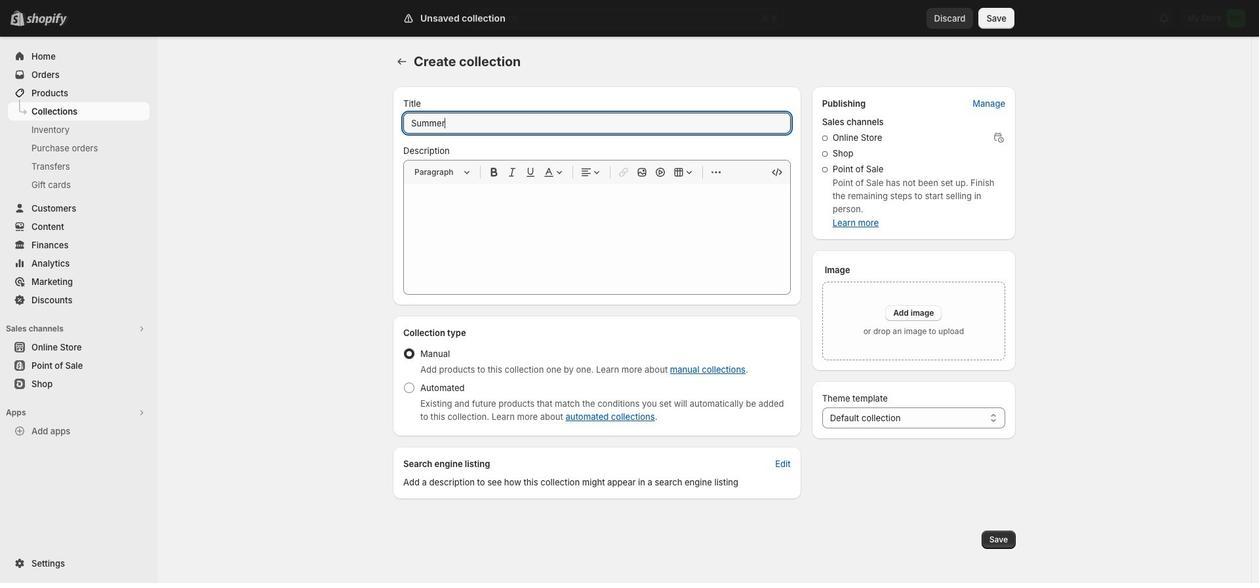 Task type: vqa. For each thing, say whether or not it's contained in the screenshot.
Search countries Text Field
no



Task type: locate. For each thing, give the bounding box(es) containing it.
e.g. Summer collection, Under $100, Staff picks text field
[[404, 113, 791, 134]]

shopify image
[[29, 13, 70, 26]]



